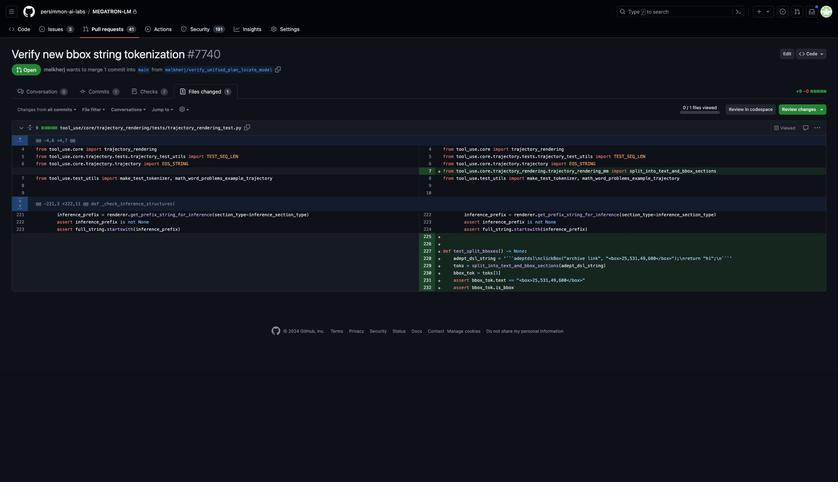 Task type: vqa. For each thing, say whether or not it's contained in the screenshot.
arrow up icon corresponding to right @gwarser icon
no



Task type: locate. For each thing, give the bounding box(es) containing it.
2 vertical spatial triangle down image
[[820, 107, 826, 112]]

0 horizontal spatial issue opened image
[[39, 26, 45, 32]]

1 vertical spatial triangle down image
[[820, 51, 826, 57]]

issue opened image left git pull request image
[[781, 9, 787, 15]]

triangle down image right the plus icon
[[766, 8, 772, 14]]

None checkbox
[[775, 126, 780, 130]]

list
[[38, 6, 613, 17]]

file diff image
[[180, 89, 186, 94]]

0 vertical spatial homepage image
[[23, 6, 35, 17]]

expand down image
[[17, 197, 23, 203]]

0 vertical spatial issue opened image
[[781, 9, 787, 15]]

issue opened image right code icon
[[39, 26, 45, 32]]

expand up image
[[17, 137, 23, 143]]

gear image
[[271, 26, 277, 32]]

1 horizontal spatial homepage image
[[272, 327, 281, 335]]

1 horizontal spatial issue opened image
[[781, 9, 787, 15]]

1 vertical spatial issue opened image
[[39, 26, 45, 32]]

code image
[[800, 51, 806, 57]]

git commit image
[[80, 89, 86, 94]]

triangle down image up show options icon
[[820, 107, 826, 112]]

show options image
[[815, 125, 821, 131]]

diff settings image
[[179, 106, 185, 112]]

0 horizontal spatial homepage image
[[23, 6, 35, 17]]

1 vertical spatial homepage image
[[272, 327, 281, 335]]

triangle down image
[[766, 8, 772, 14], [820, 51, 826, 57], [820, 107, 826, 112]]

issue opened image
[[781, 9, 787, 15], [39, 26, 45, 32]]

homepage image
[[23, 6, 35, 17], [272, 327, 281, 335]]

triangle down image right code image
[[820, 51, 826, 57]]

expand all image
[[27, 125, 33, 130]]



Task type: describe. For each thing, give the bounding box(es) containing it.
status: open image
[[16, 67, 22, 73]]

issue opened image for git pull request image
[[781, 9, 787, 15]]

lock image
[[133, 9, 137, 14]]

notifications image
[[810, 9, 816, 15]]

git pull request image
[[795, 9, 801, 15]]

comment discussion image
[[18, 89, 24, 94]]

code image
[[9, 26, 15, 32]]

command palette image
[[736, 9, 742, 15]]

copy image
[[244, 125, 250, 130]]

toggle diff contents image
[[18, 125, 24, 131]]

issue opened image for git pull request icon
[[39, 26, 45, 32]]

0 vertical spatial triangle down image
[[766, 8, 772, 14]]

graph image
[[234, 26, 240, 32]]

copy image
[[275, 67, 281, 72]]

expand up image
[[17, 204, 23, 210]]

checklist image
[[132, 89, 138, 94]]

play image
[[145, 26, 151, 32]]

git pull request image
[[83, 26, 89, 32]]

plus image
[[757, 9, 763, 15]]

comment image
[[804, 125, 810, 131]]

shield image
[[181, 26, 187, 32]]

pull request tabs element
[[12, 84, 793, 99]]



